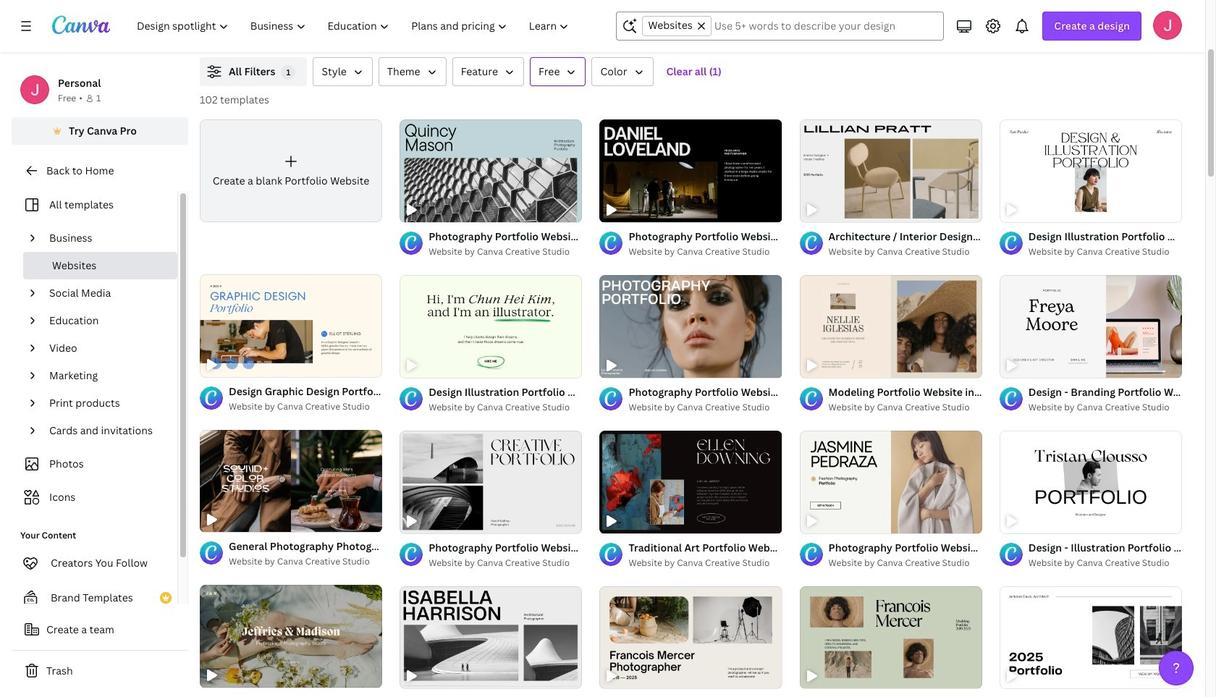 Task type: describe. For each thing, give the bounding box(es) containing it.
james peterson image
[[1153, 11, 1182, 40]]

top level navigation element
[[127, 12, 582, 41]]



Task type: locate. For each thing, give the bounding box(es) containing it.
None search field
[[616, 12, 944, 41]]

create a blank portfolio website element
[[200, 119, 382, 222]]

1 filter options selected element
[[281, 65, 296, 80]]

portfolio website templates image
[[943, 0, 1182, 40], [943, 0, 1182, 40]]

Search search field
[[714, 12, 935, 40]]



Task type: vqa. For each thing, say whether or not it's contained in the screenshot.
Trojans Collective logo
no



